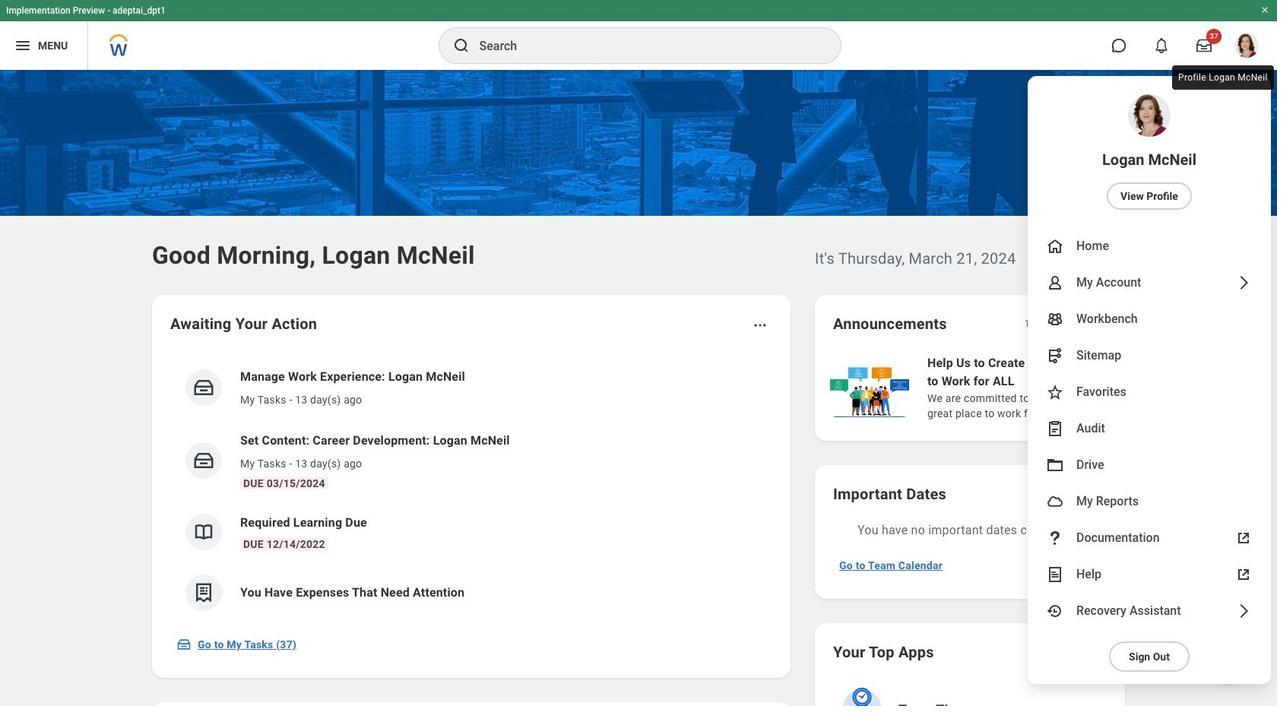 Task type: locate. For each thing, give the bounding box(es) containing it.
ext link image for 10th menu item from the top of the page
[[1235, 529, 1253, 547]]

inbox large image
[[1197, 38, 1212, 53]]

document image
[[1046, 566, 1064, 584]]

menu
[[1028, 76, 1271, 684]]

close environment banner image
[[1261, 5, 1270, 14]]

list
[[827, 353, 1277, 423], [170, 356, 773, 623]]

0 vertical spatial ext link image
[[1235, 529, 1253, 547]]

6 menu item from the top
[[1028, 374, 1271, 411]]

tooltip
[[1169, 62, 1277, 93]]

5 menu item from the top
[[1028, 338, 1271, 374]]

chevron right image
[[1235, 274, 1253, 292]]

user image
[[1046, 274, 1064, 292]]

0 horizontal spatial inbox image
[[176, 637, 192, 652]]

menu item
[[1028, 76, 1271, 228], [1028, 228, 1271, 265], [1028, 265, 1271, 301], [1028, 301, 1271, 338], [1028, 338, 1271, 374], [1028, 374, 1271, 411], [1028, 411, 1271, 447], [1028, 447, 1271, 484], [1028, 484, 1271, 520], [1028, 520, 1271, 557], [1028, 557, 1271, 593]]

x image
[[1244, 539, 1255, 550]]

status
[[1025, 318, 1049, 330]]

question image
[[1046, 529, 1064, 547]]

1 horizontal spatial list
[[827, 353, 1277, 423]]

ext link image
[[1235, 529, 1253, 547], [1235, 566, 1253, 584]]

inbox image
[[192, 449, 215, 472]]

1 horizontal spatial inbox image
[[192, 376, 215, 399]]

2 ext link image from the top
[[1235, 566, 1253, 584]]

banner
[[0, 0, 1277, 684]]

1 ext link image from the top
[[1235, 529, 1253, 547]]

1 vertical spatial ext link image
[[1235, 566, 1253, 584]]

0 vertical spatial inbox image
[[192, 376, 215, 399]]

11 menu item from the top
[[1028, 557, 1271, 593]]

3 menu item from the top
[[1028, 265, 1271, 301]]

logan mcneil image
[[1235, 33, 1259, 58]]

inbox image inside list
[[192, 376, 215, 399]]

9 menu item from the top
[[1028, 484, 1271, 520]]

related actions image
[[753, 318, 768, 333]]

main content
[[0, 70, 1277, 706]]

inbox image
[[192, 376, 215, 399], [176, 637, 192, 652]]



Task type: vqa. For each thing, say whether or not it's contained in the screenshot.
Support
no



Task type: describe. For each thing, give the bounding box(es) containing it.
dashboard expenses image
[[192, 582, 215, 604]]

paste image
[[1046, 420, 1064, 438]]

book open image
[[192, 521, 215, 544]]

chevron left small image
[[1060, 316, 1075, 332]]

chevron right small image
[[1087, 316, 1102, 332]]

7 menu item from the top
[[1028, 411, 1271, 447]]

endpoints image
[[1046, 347, 1064, 365]]

10 menu item from the top
[[1028, 520, 1271, 557]]

justify image
[[14, 36, 32, 55]]

home image
[[1046, 237, 1064, 255]]

1 vertical spatial inbox image
[[176, 637, 192, 652]]

search image
[[452, 36, 470, 55]]

ext link image for 1st menu item from the bottom of the page
[[1235, 566, 1253, 584]]

notifications large image
[[1154, 38, 1169, 53]]

Search Workday  search field
[[479, 29, 809, 62]]

star image
[[1046, 383, 1064, 401]]

4 menu item from the top
[[1028, 301, 1271, 338]]

2 menu item from the top
[[1028, 228, 1271, 265]]

avatar image
[[1046, 493, 1064, 511]]

folder open image
[[1046, 456, 1064, 474]]

0 horizontal spatial list
[[170, 356, 773, 623]]

1 menu item from the top
[[1028, 76, 1271, 228]]

contact card matrix manager image
[[1046, 310, 1064, 328]]

8 menu item from the top
[[1028, 447, 1271, 484]]



